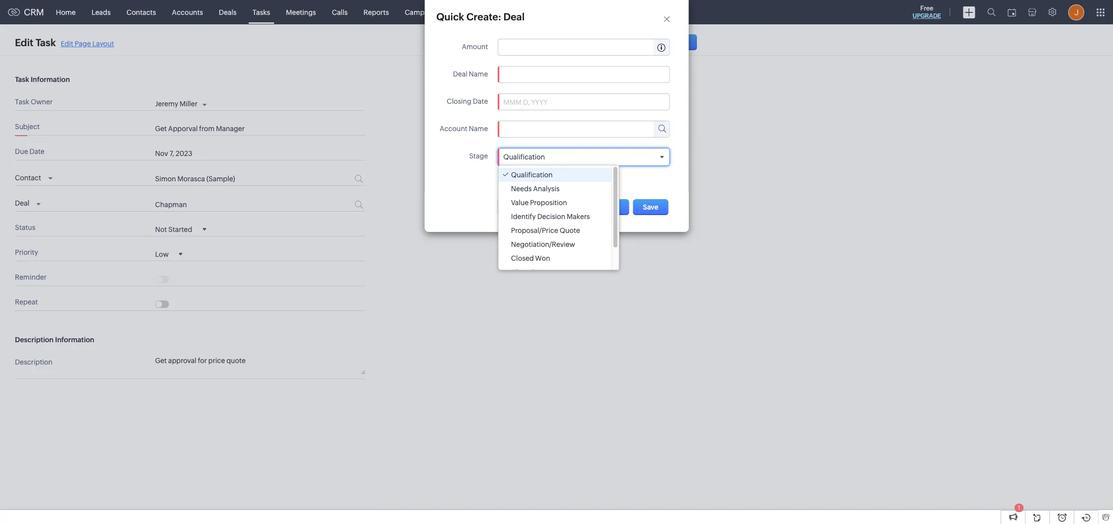 Task type: vqa. For each thing, say whether or not it's contained in the screenshot.
3rd row from the top
no



Task type: locate. For each thing, give the bounding box(es) containing it.
description down description information
[[15, 358, 52, 366]]

0 vertical spatial closed
[[511, 255, 534, 263]]

reports link
[[356, 0, 397, 24]]

contacts link
[[119, 0, 164, 24]]

campaigns link
[[397, 0, 450, 24]]

closing
[[447, 97, 471, 105]]

closed
[[511, 255, 534, 263], [511, 269, 534, 277]]

meetings link
[[278, 0, 324, 24]]

date right due
[[29, 148, 45, 156]]

account
[[440, 125, 467, 133]]

description down repeat
[[15, 336, 54, 344]]

proposal/price
[[511, 227, 559, 235]]

2 vertical spatial task
[[15, 98, 29, 106]]

layout
[[92, 40, 114, 48]]

identify decision makers
[[511, 213, 590, 221]]

task information
[[15, 76, 70, 84]]

quote
[[560, 227, 580, 235]]

due
[[15, 148, 28, 156]]

calls
[[332, 8, 348, 16]]

None submit
[[633, 200, 669, 215]]

None text field
[[155, 125, 366, 133], [155, 175, 317, 183], [155, 201, 317, 209], [155, 125, 366, 133], [155, 175, 317, 183], [155, 201, 317, 209]]

0 vertical spatial task
[[36, 37, 56, 48]]

task
[[36, 37, 56, 48], [15, 76, 29, 84], [15, 98, 29, 106]]

1 vertical spatial name
[[469, 125, 488, 133]]

1 vertical spatial date
[[29, 148, 45, 156]]

None button
[[544, 34, 587, 50], [591, 34, 658, 50], [662, 34, 697, 50], [497, 200, 541, 215], [546, 200, 629, 215], [544, 34, 587, 50], [591, 34, 658, 50], [662, 34, 697, 50], [497, 200, 541, 215], [546, 200, 629, 215]]

edit left the page
[[61, 40, 73, 48]]

calendar image
[[1008, 8, 1017, 16]]

1 vertical spatial information
[[55, 336, 94, 344]]

deals link
[[211, 0, 245, 24]]

date
[[473, 97, 488, 105], [29, 148, 45, 156]]

decision
[[538, 213, 566, 221]]

qualification
[[503, 153, 545, 161], [511, 171, 553, 179]]

edit down crm 'link'
[[15, 37, 33, 48]]

1 name from the top
[[469, 70, 488, 78]]

task down the crm
[[36, 37, 56, 48]]

quick create: deal
[[436, 11, 525, 22]]

information
[[31, 76, 70, 84], [55, 336, 94, 344]]

0 vertical spatial information
[[31, 76, 70, 84]]

Qualification field
[[498, 149, 670, 166]]

0 horizontal spatial date
[[29, 148, 45, 156]]

qualification up needs
[[503, 153, 545, 161]]

reports
[[364, 8, 389, 16]]

1 vertical spatial description
[[15, 358, 52, 366]]

accounts link
[[164, 0, 211, 24]]

task left owner
[[15, 98, 29, 106]]

won
[[535, 255, 550, 263]]

description information
[[15, 336, 94, 344]]

0 vertical spatial name
[[469, 70, 488, 78]]

1 vertical spatial closed
[[511, 269, 534, 277]]

home
[[56, 8, 76, 16]]

description
[[15, 336, 54, 344], [15, 358, 52, 366]]

miller
[[180, 100, 198, 108]]

1 description from the top
[[15, 336, 54, 344]]

value proposition
[[511, 199, 567, 207]]

2 closed from the top
[[511, 269, 534, 277]]

name right 'deal'
[[469, 70, 488, 78]]

closed down closed won
[[511, 269, 534, 277]]

task up task owner
[[15, 76, 29, 84]]

contacts
[[127, 8, 156, 16]]

1 horizontal spatial date
[[473, 97, 488, 105]]

documents link
[[450, 0, 504, 24]]

search element
[[982, 0, 1002, 24]]

name right account
[[469, 125, 488, 133]]

2 description from the top
[[15, 358, 52, 366]]

0 vertical spatial date
[[473, 97, 488, 105]]

2 name from the top
[[469, 125, 488, 133]]

reminder
[[15, 273, 47, 281]]

date right closing
[[473, 97, 488, 105]]

qualification inside field
[[503, 153, 545, 161]]

negotiation/review
[[511, 241, 575, 249]]

calls link
[[324, 0, 356, 24]]

edit page layout link
[[61, 40, 114, 48]]

tree
[[499, 166, 619, 280]]

edit
[[15, 37, 33, 48], [61, 40, 73, 48]]

accounts
[[172, 8, 203, 16]]

amount
[[462, 43, 488, 51]]

closing date
[[447, 97, 488, 105]]

information for task information
[[31, 76, 70, 84]]

name for deal name
[[469, 70, 488, 78]]

profile element
[[1063, 0, 1091, 24]]

closed up closed lost
[[511, 255, 534, 263]]

task for information
[[15, 76, 29, 84]]

proposition
[[530, 199, 567, 207]]

qualification up needs analysis
[[511, 171, 553, 179]]

create menu element
[[957, 0, 982, 24]]

name
[[469, 70, 488, 78], [469, 125, 488, 133]]

priority
[[15, 249, 38, 257]]

information for description information
[[55, 336, 94, 344]]

campaigns
[[405, 8, 442, 16]]

upgrade
[[913, 12, 942, 19]]

0 vertical spatial description
[[15, 336, 54, 344]]

1 vertical spatial task
[[15, 76, 29, 84]]

1 horizontal spatial edit
[[61, 40, 73, 48]]

mmm d, yyyy text field
[[155, 150, 334, 158]]

owner
[[31, 98, 53, 106]]

subject
[[15, 123, 40, 131]]

1 closed from the top
[[511, 255, 534, 263]]

0 vertical spatial qualification
[[503, 153, 545, 161]]

description for description information
[[15, 336, 54, 344]]



Task type: describe. For each thing, give the bounding box(es) containing it.
tasks
[[253, 8, 270, 16]]

documents
[[458, 8, 496, 16]]

lost
[[535, 269, 549, 277]]

home link
[[48, 0, 84, 24]]

meetings
[[286, 8, 316, 16]]

create: deal
[[466, 11, 525, 22]]

search image
[[988, 8, 996, 16]]

closed for closed won
[[511, 255, 534, 263]]

task for owner
[[15, 98, 29, 106]]

deal
[[453, 70, 467, 78]]

description for description
[[15, 358, 52, 366]]

jeremy
[[155, 100, 178, 108]]

edit inside edit task edit page layout
[[61, 40, 73, 48]]

closed for closed lost
[[511, 269, 534, 277]]

date for due date
[[29, 148, 45, 156]]

date for closing date
[[473, 97, 488, 105]]

visits
[[512, 8, 529, 16]]

jeremy miller
[[155, 100, 198, 108]]

deals
[[219, 8, 237, 16]]

name for account name
[[469, 125, 488, 133]]

free
[[921, 4, 934, 12]]

status
[[15, 224, 35, 232]]

edit task edit page layout
[[15, 37, 114, 48]]

page
[[75, 40, 91, 48]]

due date
[[15, 148, 45, 156]]

create menu image
[[963, 6, 976, 18]]

Get approval for price quote text field
[[155, 356, 366, 375]]

profile image
[[1069, 4, 1085, 20]]

free upgrade
[[913, 4, 942, 19]]

1
[[1019, 505, 1021, 511]]

closed won
[[511, 255, 550, 263]]

crm link
[[8, 7, 44, 17]]

crm
[[24, 7, 44, 17]]

tree containing qualification
[[499, 166, 619, 280]]

0 horizontal spatial edit
[[15, 37, 33, 48]]

1 vertical spatial qualification
[[511, 171, 553, 179]]

identify
[[511, 213, 536, 221]]

needs analysis
[[511, 185, 560, 193]]

quick
[[436, 11, 464, 22]]

leads link
[[84, 0, 119, 24]]

visits link
[[504, 0, 537, 24]]

repeat
[[15, 298, 38, 306]]

stage
[[469, 152, 488, 160]]

task owner
[[15, 98, 53, 106]]

account name
[[440, 125, 488, 133]]

needs
[[511, 185, 532, 193]]

closed lost
[[511, 269, 549, 277]]

makers
[[567, 213, 590, 221]]

proposal/price quote
[[511, 227, 580, 235]]

leads
[[92, 8, 111, 16]]

MMM d, yyyy
 text field
[[503, 98, 584, 106]]

tasks link
[[245, 0, 278, 24]]

analysis
[[533, 185, 560, 193]]

deal name
[[453, 70, 488, 78]]

value
[[511, 199, 529, 207]]



